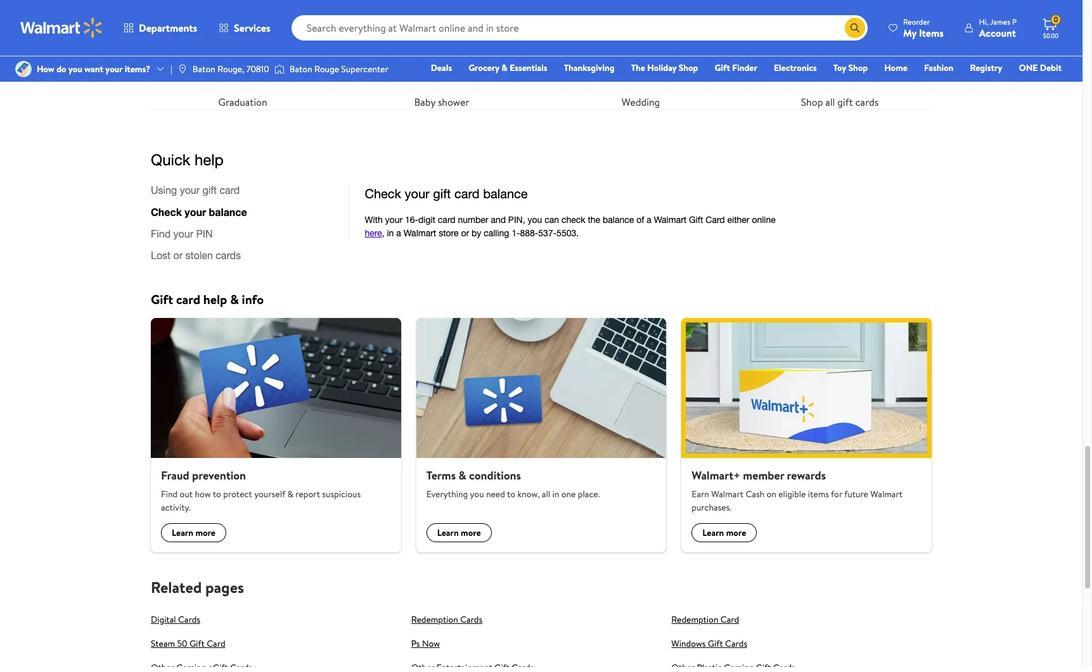 Task type: locate. For each thing, give the bounding box(es) containing it.
1 horizontal spatial all
[[826, 95, 836, 109]]

1 horizontal spatial redemption
[[672, 614, 719, 627]]

services
[[234, 21, 271, 35]]

toy shop
[[834, 62, 869, 74]]

0 horizontal spatial walmart
[[712, 488, 744, 501]]

reorder
[[904, 16, 931, 27]]

learn more inside walmart+ member rewards list item
[[703, 527, 747, 540]]

1 horizontal spatial cards
[[461, 614, 483, 627]]

gift
[[715, 62, 731, 74], [151, 291, 173, 308], [190, 638, 205, 651], [708, 638, 724, 651]]

more down how
[[196, 527, 216, 540]]

baton rouge supercenter
[[290, 63, 389, 75]]

baton rouge, 70810
[[193, 63, 269, 75]]

protect
[[223, 488, 252, 501]]

baby
[[414, 95, 436, 109]]

0 vertical spatial list
[[143, 0, 940, 110]]

deals link
[[425, 61, 458, 75]]

baton for baton rouge supercenter
[[290, 63, 313, 75]]

learn down the activity.
[[172, 527, 193, 540]]

eligible
[[779, 488, 806, 501]]

baby shower
[[414, 95, 470, 109]]

1 vertical spatial list
[[143, 318, 940, 553]]

Walmart Site-Wide search field
[[292, 15, 868, 41]]

more down purchases.
[[727, 527, 747, 540]]

walmart right "future"
[[871, 488, 903, 501]]

0 vertical spatial walmart+
[[1025, 79, 1062, 92]]

windows
[[672, 638, 706, 651]]

you
[[69, 63, 82, 75], [470, 488, 484, 501]]

baton
[[193, 63, 216, 75], [290, 63, 313, 75]]

all inside terms & conditions everything you need to know, all in one place.
[[542, 488, 551, 501]]

steam 50 gift card link
[[151, 638, 226, 651]]

0 horizontal spatial learn more
[[172, 527, 216, 540]]

fashion
[[925, 62, 954, 74]]

shop all gift cards
[[802, 95, 879, 109]]

1 horizontal spatial to
[[507, 488, 516, 501]]

ps
[[411, 638, 420, 651]]

more inside terms & conditions list item
[[461, 527, 481, 540]]

 image
[[15, 61, 32, 77], [178, 64, 188, 74]]

gift card help & info
[[151, 291, 264, 308]]

grocery & essentials
[[469, 62, 548, 74]]

walmart up purchases.
[[712, 488, 744, 501]]

3 learn from the left
[[703, 527, 725, 540]]

items
[[809, 488, 830, 501]]

0 horizontal spatial learn
[[172, 527, 193, 540]]

wedding link
[[549, 0, 733, 110]]

2 redemption from the left
[[672, 614, 719, 627]]

learn more down everything
[[437, 527, 481, 540]]

to right need
[[507, 488, 516, 501]]

hi, james p account
[[980, 16, 1017, 40]]

digital cards link
[[151, 614, 200, 627]]

search icon image
[[851, 23, 861, 33]]

now
[[422, 638, 440, 651]]

shop right holiday
[[679, 62, 699, 74]]

1 vertical spatial all
[[542, 488, 551, 501]]

shop right toy
[[849, 62, 869, 74]]

earn
[[692, 488, 710, 501]]

1 to from the left
[[213, 488, 221, 501]]

3 learn more from the left
[[703, 527, 747, 540]]

learn more down the activity.
[[172, 527, 216, 540]]

learn more for terms
[[437, 527, 481, 540]]

2 horizontal spatial learn
[[703, 527, 725, 540]]

card up windows gift cards
[[721, 614, 740, 627]]

1 horizontal spatial  image
[[178, 64, 188, 74]]

on
[[767, 488, 777, 501]]

related pages
[[151, 577, 244, 599]]

account
[[980, 26, 1017, 40]]

thanksgiving link
[[559, 61, 621, 75]]

0 horizontal spatial redemption
[[411, 614, 458, 627]]

& inside terms & conditions everything you need to know, all in one place.
[[459, 468, 467, 484]]

card right 50
[[207, 638, 226, 651]]

redemption
[[411, 614, 458, 627], [672, 614, 719, 627]]

1 baton from the left
[[193, 63, 216, 75]]

1 list from the top
[[143, 0, 940, 110]]

2 to from the left
[[507, 488, 516, 501]]

you inside terms & conditions everything you need to know, all in one place.
[[470, 488, 484, 501]]

walmart+ up earn
[[692, 468, 741, 484]]

all left gift
[[826, 95, 836, 109]]

how
[[195, 488, 211, 501]]

redemption up windows
[[672, 614, 719, 627]]

more inside walmart+ member rewards list item
[[727, 527, 747, 540]]

to right how
[[213, 488, 221, 501]]

2 horizontal spatial more
[[727, 527, 747, 540]]

 image right |
[[178, 64, 188, 74]]

70810
[[247, 63, 269, 75]]

1 redemption from the left
[[411, 614, 458, 627]]

1 horizontal spatial walmart+
[[1025, 79, 1062, 92]]

2 learn more from the left
[[437, 527, 481, 540]]

more for member
[[727, 527, 747, 540]]

2 more from the left
[[461, 527, 481, 540]]

graduation
[[218, 95, 267, 109]]

1 vertical spatial card
[[207, 638, 226, 651]]

0 horizontal spatial  image
[[15, 61, 32, 77]]

redemption up now
[[411, 614, 458, 627]]

learn for walmart+
[[703, 527, 725, 540]]

|
[[171, 63, 172, 75]]

1 horizontal spatial card
[[721, 614, 740, 627]]

baton left rouge,
[[193, 63, 216, 75]]

0 horizontal spatial to
[[213, 488, 221, 501]]

my
[[904, 26, 917, 40]]

2 list from the top
[[143, 318, 940, 553]]

learn more inside fraud prevention "list item"
[[172, 527, 216, 540]]

0 horizontal spatial card
[[207, 638, 226, 651]]

1 horizontal spatial more
[[461, 527, 481, 540]]

more down everything
[[461, 527, 481, 540]]

1 horizontal spatial baton
[[290, 63, 313, 75]]

learn down everything
[[437, 527, 459, 540]]

to inside "fraud prevention find out how to protect yourself & report suspicious activity."
[[213, 488, 221, 501]]

1 horizontal spatial learn
[[437, 527, 459, 540]]

reorder my items
[[904, 16, 944, 40]]

1 horizontal spatial shop
[[802, 95, 824, 109]]

1 more from the left
[[196, 527, 216, 540]]

grocery
[[469, 62, 500, 74]]

1 vertical spatial you
[[470, 488, 484, 501]]

more inside fraud prevention "list item"
[[196, 527, 216, 540]]

supercenter
[[341, 63, 389, 75]]

learn down purchases.
[[703, 527, 725, 540]]

0 horizontal spatial walmart+
[[692, 468, 741, 484]]

$0.00
[[1044, 31, 1059, 40]]

registry link
[[965, 61, 1009, 75]]

2 learn from the left
[[437, 527, 459, 540]]

suspicious
[[322, 488, 361, 501]]

Search search field
[[292, 15, 868, 41]]

0 horizontal spatial more
[[196, 527, 216, 540]]

 image
[[274, 63, 285, 75]]

0 horizontal spatial all
[[542, 488, 551, 501]]

walmart+
[[1025, 79, 1062, 92], [692, 468, 741, 484]]

walmart+ inside walmart+ member rewards earn walmart cash on eligible items for future walmart purchases.
[[692, 468, 741, 484]]

& right terms
[[459, 468, 467, 484]]

3 more from the left
[[727, 527, 747, 540]]

0 horizontal spatial baton
[[193, 63, 216, 75]]

hi,
[[980, 16, 989, 27]]

redemption card link
[[672, 614, 740, 627]]

walmart+ inside one debit walmart+
[[1025, 79, 1062, 92]]

digital
[[151, 614, 176, 627]]

rewards
[[788, 468, 827, 484]]

& right grocery
[[502, 62, 508, 74]]

terms & conditions everything you need to know, all in one place.
[[427, 468, 600, 501]]

learn inside walmart+ member rewards list item
[[703, 527, 725, 540]]

cards
[[178, 614, 200, 627], [461, 614, 483, 627], [726, 638, 748, 651]]

0 horizontal spatial cards
[[178, 614, 200, 627]]

1 learn more from the left
[[172, 527, 216, 540]]

learn more inside terms & conditions list item
[[437, 527, 481, 540]]

you right do
[[69, 63, 82, 75]]

0 $0.00
[[1044, 14, 1059, 40]]

 image left how
[[15, 61, 32, 77]]

0 horizontal spatial you
[[69, 63, 82, 75]]

learn inside terms & conditions list item
[[437, 527, 459, 540]]

1 horizontal spatial you
[[470, 488, 484, 501]]

1 learn from the left
[[172, 527, 193, 540]]

learn for terms
[[437, 527, 459, 540]]

gift left finder
[[715, 62, 731, 74]]

gift
[[838, 95, 854, 109]]

shop left gift
[[802, 95, 824, 109]]

0 vertical spatial card
[[721, 614, 740, 627]]

all left in
[[542, 488, 551, 501]]

walmart image
[[20, 18, 103, 38]]

0 vertical spatial you
[[69, 63, 82, 75]]

0 horizontal spatial shop
[[679, 62, 699, 74]]

1 horizontal spatial walmart
[[871, 488, 903, 501]]

list
[[143, 0, 940, 110], [143, 318, 940, 553]]

1 horizontal spatial learn more
[[437, 527, 481, 540]]

want
[[85, 63, 103, 75]]

gift finder
[[715, 62, 758, 74]]

shop
[[679, 62, 699, 74], [849, 62, 869, 74], [802, 95, 824, 109]]

one
[[1020, 62, 1039, 74]]

walmart
[[712, 488, 744, 501], [871, 488, 903, 501]]

cards for digital cards
[[178, 614, 200, 627]]

walmart+ down one debit link
[[1025, 79, 1062, 92]]

to
[[213, 488, 221, 501], [507, 488, 516, 501]]

learn inside fraud prevention "list item"
[[172, 527, 193, 540]]

1 vertical spatial walmart+
[[692, 468, 741, 484]]

baton left the rouge
[[290, 63, 313, 75]]

you left need
[[470, 488, 484, 501]]

pages
[[205, 577, 244, 599]]

essentials
[[510, 62, 548, 74]]

electronics
[[774, 62, 818, 74]]

2 baton from the left
[[290, 63, 313, 75]]

learn more down purchases.
[[703, 527, 747, 540]]

2 horizontal spatial learn more
[[703, 527, 747, 540]]

activity.
[[161, 502, 191, 514]]

& left report
[[288, 488, 294, 501]]

one debit walmart+
[[1020, 62, 1062, 92]]

how do you want your items?
[[37, 63, 150, 75]]



Task type: vqa. For each thing, say whether or not it's contained in the screenshot.
photos, inside 8MP camera, f/2.4 aperture, Five-element lens, Hybrid IR filter, Backside illumination, Live Photos, Autofocus, Panorama (up to 43MP), HDR for photos, Exposure control, Burst mode, Tap to focus, Timer mode, Auto image stabilization, Body and face detection, Photo geotagging
no



Task type: describe. For each thing, give the bounding box(es) containing it.
fraud
[[161, 468, 189, 484]]

fraud prevention find out how to protect yourself & report suspicious activity.
[[161, 468, 361, 514]]

grocery & essentials link
[[463, 61, 554, 75]]

steam
[[151, 638, 175, 651]]

out
[[180, 488, 193, 501]]

departments
[[139, 21, 197, 35]]

redemption for redemption card
[[672, 614, 719, 627]]

toy
[[834, 62, 847, 74]]

rouge
[[315, 63, 339, 75]]

0
[[1054, 14, 1059, 25]]

 image for how
[[15, 61, 32, 77]]

learn more for fraud
[[172, 527, 216, 540]]

do
[[57, 63, 66, 75]]

know,
[[518, 488, 540, 501]]

fraud prevention list item
[[143, 318, 409, 553]]

list containing graduation
[[143, 0, 940, 110]]

more for prevention
[[196, 527, 216, 540]]

services button
[[208, 13, 281, 43]]

walmart+ link
[[1019, 79, 1068, 93]]

terms & conditions list item
[[409, 318, 674, 553]]

cards for redemption cards
[[461, 614, 483, 627]]

cash
[[746, 488, 765, 501]]

digital cards
[[151, 614, 200, 627]]

debit
[[1041, 62, 1062, 74]]

how
[[37, 63, 54, 75]]

baton for baton rouge, 70810
[[193, 63, 216, 75]]

learn for fraud
[[172, 527, 193, 540]]

to inside terms & conditions everything you need to know, all in one place.
[[507, 488, 516, 501]]

find
[[161, 488, 178, 501]]

p
[[1013, 16, 1017, 27]]

2 walmart from the left
[[871, 488, 903, 501]]

gift left card in the left of the page
[[151, 291, 173, 308]]

deals
[[431, 62, 452, 74]]

one
[[562, 488, 576, 501]]

thanksgiving
[[564, 62, 615, 74]]

the holiday shop
[[632, 62, 699, 74]]

& left info at left
[[230, 291, 239, 308]]

prevention
[[192, 468, 246, 484]]

report
[[296, 488, 320, 501]]

gift finder link
[[709, 61, 764, 75]]

0 vertical spatial all
[[826, 95, 836, 109]]

fashion link
[[919, 61, 960, 75]]

gift down redemption card
[[708, 638, 724, 651]]

redemption cards
[[411, 614, 483, 627]]

for
[[832, 488, 843, 501]]

learn more for walmart+
[[703, 527, 747, 540]]

steam 50 gift card
[[151, 638, 226, 651]]

2 horizontal spatial shop
[[849, 62, 869, 74]]

holiday
[[648, 62, 677, 74]]

 image for baton
[[178, 64, 188, 74]]

list containing fraud prevention
[[143, 318, 940, 553]]

purchases.
[[692, 502, 732, 514]]

shop inside "list"
[[802, 95, 824, 109]]

cards
[[856, 95, 879, 109]]

card
[[176, 291, 200, 308]]

redemption cards link
[[411, 614, 483, 627]]

terms
[[427, 468, 456, 484]]

walmart+ member rewards list item
[[674, 318, 940, 553]]

walmart+ member rewards earn walmart cash on eligible items for future walmart purchases.
[[692, 468, 903, 514]]

ps now
[[411, 638, 440, 651]]

everything
[[427, 488, 468, 501]]

yourself
[[254, 488, 286, 501]]

home
[[885, 62, 908, 74]]

redemption for redemption cards
[[411, 614, 458, 627]]

in
[[553, 488, 560, 501]]

departments button
[[113, 13, 208, 43]]

ps now link
[[411, 638, 440, 651]]

one debit link
[[1014, 61, 1068, 75]]

& inside "fraud prevention find out how to protect yourself & report suspicious activity."
[[288, 488, 294, 501]]

info
[[242, 291, 264, 308]]

help
[[203, 291, 227, 308]]

2 horizontal spatial cards
[[726, 638, 748, 651]]

registry
[[971, 62, 1003, 74]]

home link
[[879, 61, 914, 75]]

future
[[845, 488, 869, 501]]

redemption card
[[672, 614, 740, 627]]

the
[[632, 62, 646, 74]]

50
[[177, 638, 187, 651]]

more for &
[[461, 527, 481, 540]]

graduation link
[[151, 0, 335, 110]]

rouge,
[[218, 63, 245, 75]]

finder
[[733, 62, 758, 74]]

1 walmart from the left
[[712, 488, 744, 501]]

member
[[744, 468, 785, 484]]

wedding
[[622, 95, 661, 109]]

james
[[991, 16, 1011, 27]]

place.
[[578, 488, 600, 501]]

shower
[[438, 95, 470, 109]]

the holiday shop link
[[626, 61, 704, 75]]

items?
[[125, 63, 150, 75]]

electronics link
[[769, 61, 823, 75]]

gift right 50
[[190, 638, 205, 651]]

your
[[106, 63, 123, 75]]

toy shop link
[[828, 61, 874, 75]]



